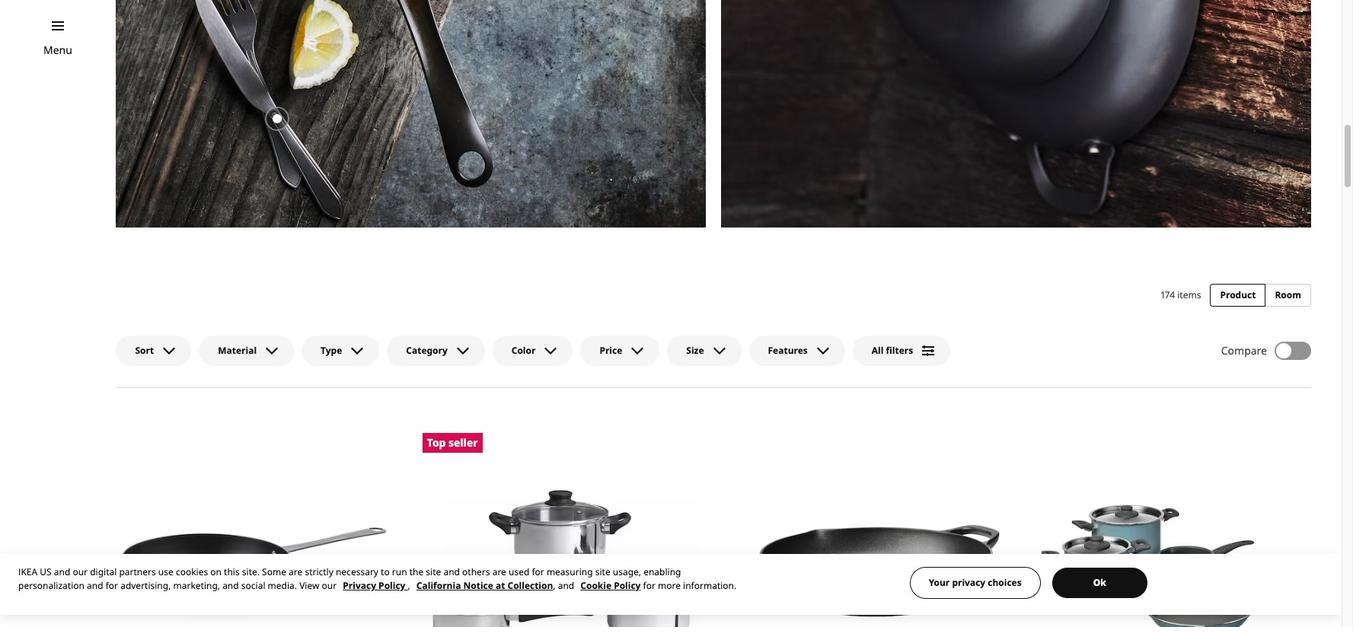 Task type: describe. For each thing, give the bounding box(es) containing it.
cookie
[[581, 580, 612, 593]]

product element
[[1211, 284, 1312, 307]]

all
[[872, 344, 884, 357]]

sort
[[135, 344, 154, 357]]

privacy
[[952, 577, 986, 589]]

1 are from the left
[[289, 566, 303, 579]]

2 are from the left
[[492, 566, 506, 579]]

and down digital
[[87, 580, 103, 593]]

top
[[427, 435, 446, 450]]

2 policy from the left
[[614, 580, 641, 593]]

a rustic wooden table, a vardagen carbon steel frying pan with rösti and herbs, a lemon wedge, a fork and a knife. image
[[116, 0, 706, 228]]

2 horizontal spatial for
[[643, 580, 656, 593]]

california notice at collection link
[[417, 580, 553, 593]]

at
[[496, 580, 505, 593]]

top seller
[[427, 435, 478, 450]]

cookies
[[176, 566, 208, 579]]

menu button
[[43, 42, 72, 59]]

ikea
[[18, 566, 37, 579]]

material
[[218, 344, 257, 357]]

enabling
[[644, 566, 681, 579]]

174 items
[[1161, 288, 1201, 301]]

marketing,
[[173, 580, 220, 593]]

2 site from the left
[[595, 566, 611, 579]]

this
[[224, 566, 240, 579]]

category
[[406, 344, 448, 357]]

on
[[210, 566, 222, 579]]

filters
[[886, 344, 913, 357]]

items
[[1178, 288, 1201, 301]]

features
[[768, 344, 808, 357]]

others
[[462, 566, 490, 579]]

size button
[[667, 336, 741, 366]]

2 , from the left
[[553, 580, 556, 593]]

product
[[1220, 289, 1256, 302]]

partners
[[119, 566, 156, 579]]

1 vertical spatial our
[[322, 580, 337, 593]]

1 policy from the left
[[379, 580, 405, 593]]

privacy policy , california notice at collection , and cookie policy for more information.
[[343, 580, 737, 593]]

privacy policy link
[[343, 580, 408, 593]]

used
[[509, 566, 530, 579]]

social
[[241, 580, 265, 593]]

and up california
[[444, 566, 460, 579]]

0 horizontal spatial our
[[73, 566, 88, 579]]

cookie policy link
[[581, 580, 641, 593]]

ikea us and our digital partners use cookies on this site. some are strictly necessary to run the site and others are used for measuring site usage, enabling personalization and for advertising, marketing, and social media. view our
[[18, 566, 681, 593]]

us
[[40, 566, 52, 579]]

run
[[392, 566, 407, 579]]

california
[[417, 580, 461, 593]]

all filters button
[[853, 336, 951, 366]]



Task type: vqa. For each thing, say whether or not it's contained in the screenshot.
dresser, to the left
no



Task type: locate. For each thing, give the bounding box(es) containing it.
0 horizontal spatial ,
[[408, 580, 410, 593]]

policy down usage,
[[614, 580, 641, 593]]

site up 'cookie'
[[595, 566, 611, 579]]

our
[[73, 566, 88, 579], [322, 580, 337, 593]]

compare
[[1221, 344, 1267, 358]]

privacy
[[343, 580, 376, 593]]

are up at
[[492, 566, 506, 579]]

use
[[158, 566, 173, 579]]

and down this
[[222, 580, 239, 593]]

0 horizontal spatial site
[[426, 566, 441, 579]]

for up privacy policy , california notice at collection , and cookie policy for more information.
[[532, 566, 544, 579]]

measuring
[[547, 566, 593, 579]]

174
[[1161, 288, 1175, 301]]

your privacy choices button
[[910, 567, 1041, 599]]

for
[[532, 566, 544, 579], [106, 580, 118, 593], [643, 580, 656, 593]]

and down measuring
[[558, 580, 574, 593]]

category button
[[387, 336, 485, 366]]

advertising,
[[120, 580, 171, 593]]

policy down to
[[379, 580, 405, 593]]

information.
[[683, 580, 737, 593]]

product button
[[1211, 284, 1266, 307]]

ok
[[1094, 577, 1106, 589]]

0 horizontal spatial for
[[106, 580, 118, 593]]

more
[[658, 580, 681, 593]]

price
[[600, 344, 622, 357]]

1 horizontal spatial ,
[[553, 580, 556, 593]]

0 horizontal spatial are
[[289, 566, 303, 579]]

1 horizontal spatial site
[[595, 566, 611, 579]]

1 site from the left
[[426, 566, 441, 579]]

1 , from the left
[[408, 580, 410, 593]]

room button
[[1265, 284, 1312, 307]]

, down measuring
[[553, 580, 556, 593]]

our down strictly
[[322, 580, 337, 593]]

type
[[321, 344, 342, 357]]

and
[[54, 566, 70, 579], [444, 566, 460, 579], [87, 580, 103, 593], [222, 580, 239, 593], [558, 580, 574, 593]]

usage,
[[613, 566, 641, 579]]

our left digital
[[73, 566, 88, 579]]

policy
[[379, 580, 405, 593], [614, 580, 641, 593]]

four vardagen frying pans in different sizes, hanging from a nail on a rustic wooden wall. image
[[721, 0, 1312, 228]]

to
[[381, 566, 390, 579]]

sort button
[[116, 336, 191, 366]]

color
[[512, 344, 536, 357]]

collection
[[508, 580, 553, 593]]

seller
[[449, 435, 478, 450]]

1 horizontal spatial policy
[[614, 580, 641, 593]]

for down enabling
[[643, 580, 656, 593]]

site
[[426, 566, 441, 579], [595, 566, 611, 579]]

personalization
[[18, 580, 84, 593]]

your
[[929, 577, 950, 589]]

menu
[[43, 43, 72, 57]]

0 vertical spatial our
[[73, 566, 88, 579]]

media.
[[268, 580, 297, 593]]

1 horizontal spatial are
[[492, 566, 506, 579]]

choices
[[988, 577, 1022, 589]]

material button
[[199, 336, 294, 366]]

and right us at bottom
[[54, 566, 70, 579]]

notice
[[463, 580, 493, 593]]

,
[[408, 580, 410, 593], [553, 580, 556, 593]]

1 horizontal spatial our
[[322, 580, 337, 593]]

price button
[[581, 336, 660, 366]]

view
[[299, 580, 319, 593]]

necessary
[[336, 566, 379, 579]]

features button
[[749, 336, 845, 366]]

room
[[1275, 289, 1302, 302]]

are up "media."
[[289, 566, 303, 579]]

site.
[[242, 566, 260, 579]]

site up california
[[426, 566, 441, 579]]

size
[[686, 344, 704, 357]]

strictly
[[305, 566, 333, 579]]

are
[[289, 566, 303, 579], [492, 566, 506, 579]]

, down the
[[408, 580, 410, 593]]

ok button
[[1052, 568, 1148, 599]]

color button
[[493, 336, 573, 366]]

type button
[[302, 336, 380, 366]]

digital
[[90, 566, 117, 579]]

your privacy choices
[[929, 577, 1022, 589]]

0 horizontal spatial policy
[[379, 580, 405, 593]]

some
[[262, 566, 286, 579]]

for down digital
[[106, 580, 118, 593]]

all filters
[[872, 344, 913, 357]]

1 horizontal spatial for
[[532, 566, 544, 579]]

the
[[410, 566, 424, 579]]



